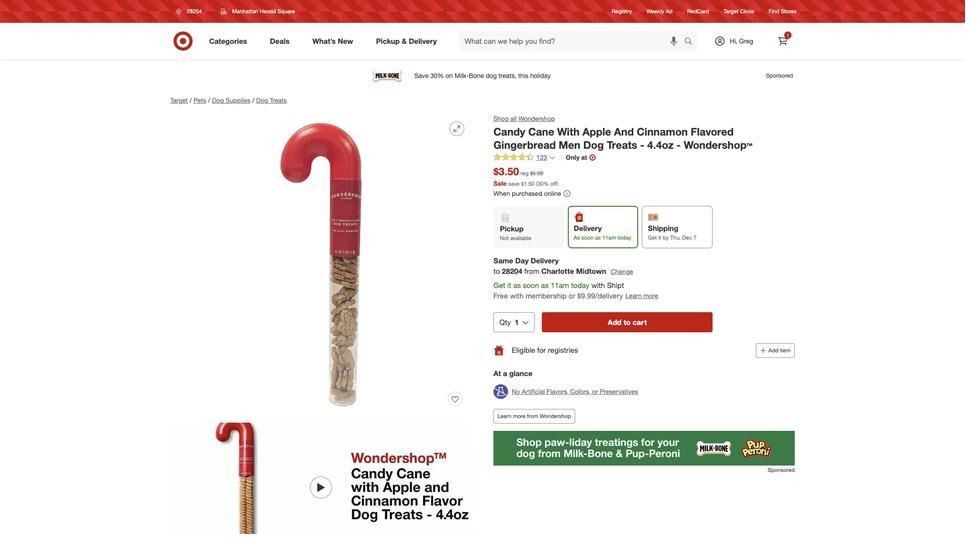 Task type: describe. For each thing, give the bounding box(es) containing it.
shipt
[[607, 281, 624, 290]]

learn more from wondershop button
[[494, 409, 575, 424]]

4.4oz
[[648, 138, 674, 151]]

weekly
[[647, 8, 664, 15]]

circle
[[740, 8, 754, 15]]

soon inside get it as soon as 11am today with shipt free with membership or $9.99/delivery learn more
[[523, 281, 539, 290]]

add to cart button
[[542, 312, 713, 332]]

preservatives
[[600, 388, 638, 395]]

qty 1
[[500, 318, 519, 327]]

candy cane with apple and cinnamon flavored gingerbread men dog treats - 4.4oz - wondershop&#8482;, 1 of 5 image
[[170, 114, 472, 416]]

find stores link
[[769, 7, 797, 15]]

1 horizontal spatial dog
[[256, 96, 268, 104]]

$3.50 reg $5.00 sale save $ 1.50 ( 30 % off )
[[494, 165, 558, 187]]

more inside get it as soon as 11am today with shipt free with membership or $9.99/delivery learn more
[[644, 292, 658, 300]]

manhattan herald square
[[232, 8, 295, 15]]

add item button
[[756, 343, 795, 358]]

1 vertical spatial 1
[[515, 318, 519, 327]]

dec
[[682, 234, 692, 241]]

with
[[557, 125, 580, 138]]

no
[[512, 388, 520, 395]]

treats inside the shop all wondershop candy cane with apple and cinnamon flavored gingerbread men dog treats - 4.4oz - wondershop™
[[607, 138, 637, 151]]

123
[[537, 154, 547, 161]]

to inside button
[[624, 318, 631, 327]]

%
[[544, 181, 549, 187]]

qty
[[500, 318, 511, 327]]

apple
[[583, 125, 611, 138]]

registry
[[612, 8, 632, 15]]

deals
[[270, 36, 290, 45]]

charlotte
[[542, 267, 574, 276]]

no artificial flavors, colors, or preservatives
[[512, 388, 638, 395]]

pets link
[[194, 96, 206, 104]]

thu,
[[670, 234, 681, 241]]

1.50
[[524, 181, 535, 187]]

change button
[[611, 266, 634, 277]]

only
[[566, 154, 580, 161]]

eligible for registries
[[512, 346, 578, 355]]

or inside button
[[592, 388, 598, 395]]

shipping get it by thu, dec 7
[[648, 224, 697, 241]]

)
[[557, 181, 558, 187]]

sponsored
[[768, 467, 795, 473]]

0 vertical spatial advertisement region
[[163, 65, 802, 87]]

shop
[[494, 115, 509, 122]]

supplies
[[226, 96, 251, 104]]

find
[[769, 8, 780, 15]]

deals link
[[262, 31, 301, 51]]

at
[[494, 369, 501, 378]]

day
[[515, 256, 529, 265]]

when purchased online
[[494, 190, 561, 197]]

0 vertical spatial with
[[592, 281, 605, 290]]

0 horizontal spatial treats
[[270, 96, 287, 104]]

not
[[500, 235, 509, 242]]

hi,
[[730, 37, 738, 45]]

delivery inside delivery as soon as 11am today
[[574, 224, 602, 233]]

learn more button
[[625, 291, 659, 301]]

dog inside the shop all wondershop candy cane with apple and cinnamon flavored gingerbread men dog treats - 4.4oz - wondershop™
[[583, 138, 604, 151]]

cart
[[633, 318, 647, 327]]

registries
[[548, 346, 578, 355]]

soon inside delivery as soon as 11am today
[[582, 234, 594, 241]]

30
[[538, 181, 544, 187]]

or inside get it as soon as 11am today with shipt free with membership or $9.99/delivery learn more
[[569, 291, 576, 300]]

0 horizontal spatial dog
[[212, 96, 224, 104]]

midtown
[[576, 267, 606, 276]]

only at
[[566, 154, 587, 161]]

reg
[[521, 170, 529, 177]]

wondershop inside button
[[540, 413, 571, 420]]

to 28204
[[494, 267, 522, 276]]

manhattan
[[232, 8, 258, 15]]

glance
[[509, 369, 533, 378]]

eligible
[[512, 346, 535, 355]]

pickup & delivery link
[[368, 31, 448, 51]]

from charlotte midtown
[[525, 267, 606, 276]]

flavors,
[[547, 388, 569, 395]]

greg
[[739, 37, 754, 45]]

what's new link
[[305, 31, 365, 51]]

1 - from the left
[[640, 138, 645, 151]]

same day delivery
[[494, 256, 559, 265]]

herald
[[260, 8, 276, 15]]

no artificial flavors, colors, or preservatives button
[[494, 382, 638, 402]]

$3.50
[[494, 165, 519, 178]]

add to cart
[[608, 318, 647, 327]]

for
[[537, 346, 546, 355]]

2 - from the left
[[677, 138, 681, 151]]

men
[[559, 138, 581, 151]]

save
[[509, 181, 520, 187]]

1 vertical spatial advertisement region
[[494, 431, 795, 466]]

redcard
[[687, 8, 709, 15]]

free
[[494, 291, 508, 300]]

ad
[[666, 8, 673, 15]]

more inside learn more from wondershop button
[[513, 413, 526, 420]]

shipping
[[648, 224, 679, 233]]

candy cane with apple and cinnamon flavored gingerbread men dog treats - 4.4oz - wondershop&#8482;, 2 of 5, play video image
[[170, 423, 472, 534]]

what's new
[[312, 36, 353, 45]]

image gallery element
[[170, 114, 472, 534]]

cane
[[528, 125, 554, 138]]

membership
[[526, 291, 567, 300]]

0 vertical spatial from
[[525, 267, 540, 276]]

item
[[780, 347, 791, 354]]

target circle
[[724, 8, 754, 15]]



Task type: locate. For each thing, give the bounding box(es) containing it.
sale
[[494, 180, 507, 187]]

treats down and
[[607, 138, 637, 151]]

learn inside button
[[498, 413, 512, 420]]

1 vertical spatial with
[[510, 291, 524, 300]]

1 vertical spatial to
[[624, 318, 631, 327]]

/ right supplies on the left
[[252, 96, 254, 104]]

it up free
[[508, 281, 511, 290]]

2 horizontal spatial delivery
[[574, 224, 602, 233]]

pets
[[194, 96, 206, 104]]

(
[[536, 181, 538, 187]]

off
[[551, 181, 557, 187]]

candy
[[494, 125, 526, 138]]

1 right "qty"
[[515, 318, 519, 327]]

1 vertical spatial 11am
[[551, 281, 569, 290]]

delivery right &
[[409, 36, 437, 45]]

dog right supplies on the left
[[256, 96, 268, 104]]

2 vertical spatial delivery
[[531, 256, 559, 265]]

$9.99/delivery
[[578, 291, 623, 300]]

learn down a
[[498, 413, 512, 420]]

or down "from charlotte midtown"
[[569, 291, 576, 300]]

1 vertical spatial more
[[513, 413, 526, 420]]

0 horizontal spatial 28204
[[187, 8, 202, 15]]

0 vertical spatial more
[[644, 292, 658, 300]]

- right 4.4oz
[[677, 138, 681, 151]]

-
[[640, 138, 645, 151], [677, 138, 681, 151]]

gingerbread
[[494, 138, 556, 151]]

0 horizontal spatial with
[[510, 291, 524, 300]]

11am inside get it as soon as 11am today with shipt free with membership or $9.99/delivery learn more
[[551, 281, 569, 290]]

1 vertical spatial treats
[[607, 138, 637, 151]]

1 vertical spatial target
[[170, 96, 188, 104]]

as right as
[[595, 234, 601, 241]]

as inside delivery as soon as 11am today
[[595, 234, 601, 241]]

available
[[510, 235, 532, 242]]

1 horizontal spatial today
[[618, 234, 632, 241]]

delivery up charlotte
[[531, 256, 559, 265]]

1 down the stores on the right of page
[[787, 32, 789, 38]]

it
[[659, 234, 662, 241], [508, 281, 511, 290]]

0 horizontal spatial 1
[[515, 318, 519, 327]]

delivery for pickup & delivery
[[409, 36, 437, 45]]

1 vertical spatial 28204
[[502, 267, 522, 276]]

0 horizontal spatial more
[[513, 413, 526, 420]]

get it as soon as 11am today with shipt free with membership or $9.99/delivery learn more
[[494, 281, 658, 300]]

soon up membership at the right bottom
[[523, 281, 539, 290]]

0 horizontal spatial to
[[494, 267, 500, 276]]

from
[[525, 267, 540, 276], [527, 413, 539, 420]]

advertisement region
[[163, 65, 802, 87], [494, 431, 795, 466]]

soon right as
[[582, 234, 594, 241]]

1 vertical spatial or
[[592, 388, 598, 395]]

/ right pets
[[208, 96, 210, 104]]

1
[[787, 32, 789, 38], [515, 318, 519, 327]]

manhattan herald square button
[[215, 3, 301, 20]]

0 horizontal spatial or
[[569, 291, 576, 300]]

target for target circle
[[724, 8, 739, 15]]

stores
[[781, 8, 797, 15]]

1 horizontal spatial to
[[624, 318, 631, 327]]

0 vertical spatial to
[[494, 267, 500, 276]]

more up cart
[[644, 292, 658, 300]]

1 vertical spatial pickup
[[500, 224, 524, 233]]

0 vertical spatial target
[[724, 8, 739, 15]]

1 horizontal spatial 1
[[787, 32, 789, 38]]

0 vertical spatial 11am
[[603, 234, 616, 241]]

1 horizontal spatial /
[[208, 96, 210, 104]]

target for target / pets / dog supplies / dog treats
[[170, 96, 188, 104]]

2 horizontal spatial dog
[[583, 138, 604, 151]]

0 vertical spatial pickup
[[376, 36, 400, 45]]

add left cart
[[608, 318, 622, 327]]

delivery for same day delivery
[[531, 256, 559, 265]]

pickup left &
[[376, 36, 400, 45]]

today down midtown
[[571, 281, 590, 290]]

a
[[503, 369, 507, 378]]

purchased
[[512, 190, 542, 197]]

0 horizontal spatial today
[[571, 281, 590, 290]]

What can we help you find? suggestions appear below search field
[[459, 31, 687, 51]]

it inside shipping get it by thu, dec 7
[[659, 234, 662, 241]]

cinnamon
[[637, 125, 688, 138]]

pickup not available
[[500, 224, 532, 242]]

target left circle
[[724, 8, 739, 15]]

1 horizontal spatial as
[[541, 281, 549, 290]]

find stores
[[769, 8, 797, 15]]

dog supplies link
[[212, 96, 251, 104]]

get inside shipping get it by thu, dec 7
[[648, 234, 657, 241]]

wondershop up cane
[[519, 115, 555, 122]]

pickup inside pickup not available
[[500, 224, 524, 233]]

today inside delivery as soon as 11am today
[[618, 234, 632, 241]]

2 horizontal spatial /
[[252, 96, 254, 104]]

same
[[494, 256, 513, 265]]

registry link
[[612, 7, 632, 15]]

2 horizontal spatial as
[[595, 234, 601, 241]]

$
[[521, 181, 524, 187]]

all
[[511, 115, 517, 122]]

categories
[[209, 36, 247, 45]]

1 vertical spatial get
[[494, 281, 506, 290]]

from down artificial
[[527, 413, 539, 420]]

1 vertical spatial learn
[[498, 413, 512, 420]]

0 vertical spatial soon
[[582, 234, 594, 241]]

at
[[581, 154, 587, 161]]

0 horizontal spatial target
[[170, 96, 188, 104]]

0 horizontal spatial learn
[[498, 413, 512, 420]]

learn down change button
[[626, 292, 642, 300]]

today
[[618, 234, 632, 241], [571, 281, 590, 290]]

0 vertical spatial learn
[[626, 292, 642, 300]]

0 horizontal spatial pickup
[[376, 36, 400, 45]]

1 vertical spatial delivery
[[574, 224, 602, 233]]

target link
[[170, 96, 188, 104]]

1 horizontal spatial add
[[769, 347, 779, 354]]

0 horizontal spatial /
[[190, 96, 192, 104]]

wondershop down flavors,
[[540, 413, 571, 420]]

get inside get it as soon as 11am today with shipt free with membership or $9.99/delivery learn more
[[494, 281, 506, 290]]

add left item
[[769, 347, 779, 354]]

1 horizontal spatial more
[[644, 292, 658, 300]]

it left by on the top right
[[659, 234, 662, 241]]

colors,
[[570, 388, 591, 395]]

it inside get it as soon as 11am today with shipt free with membership or $9.99/delivery learn more
[[508, 281, 511, 290]]

wondershop
[[519, 115, 555, 122], [540, 413, 571, 420]]

1 vertical spatial it
[[508, 281, 511, 290]]

dog right pets link
[[212, 96, 224, 104]]

today inside get it as soon as 11am today with shipt free with membership or $9.99/delivery learn more
[[571, 281, 590, 290]]

0 vertical spatial or
[[569, 291, 576, 300]]

from down same day delivery
[[525, 267, 540, 276]]

0 vertical spatial add
[[608, 318, 622, 327]]

get up free
[[494, 281, 506, 290]]

0 horizontal spatial 11am
[[551, 281, 569, 290]]

flavored
[[691, 125, 734, 138]]

from inside button
[[527, 413, 539, 420]]

treats right supplies on the left
[[270, 96, 287, 104]]

28204
[[187, 8, 202, 15], [502, 267, 522, 276]]

28204 inside "dropdown button"
[[187, 8, 202, 15]]

delivery up as
[[574, 224, 602, 233]]

0 vertical spatial delivery
[[409, 36, 437, 45]]

0 horizontal spatial get
[[494, 281, 506, 290]]

1 horizontal spatial 11am
[[603, 234, 616, 241]]

what's
[[312, 36, 336, 45]]

online
[[544, 190, 561, 197]]

1 vertical spatial from
[[527, 413, 539, 420]]

to down same
[[494, 267, 500, 276]]

1 horizontal spatial treats
[[607, 138, 637, 151]]

square
[[278, 8, 295, 15]]

1 vertical spatial wondershop
[[540, 413, 571, 420]]

1 horizontal spatial soon
[[582, 234, 594, 241]]

categories link
[[201, 31, 259, 51]]

0 horizontal spatial it
[[508, 281, 511, 290]]

0 vertical spatial wondershop
[[519, 115, 555, 122]]

0 vertical spatial today
[[618, 234, 632, 241]]

1 horizontal spatial pickup
[[500, 224, 524, 233]]

delivery as soon as 11am today
[[574, 224, 632, 241]]

as up membership at the right bottom
[[541, 281, 549, 290]]

change
[[611, 267, 633, 275]]

2 / from the left
[[208, 96, 210, 104]]

today up change
[[618, 234, 632, 241]]

1 / from the left
[[190, 96, 192, 104]]

0 vertical spatial get
[[648, 234, 657, 241]]

more down no
[[513, 413, 526, 420]]

0 vertical spatial 28204
[[187, 8, 202, 15]]

pickup for not
[[500, 224, 524, 233]]

learn inside get it as soon as 11am today with shipt free with membership or $9.99/delivery learn more
[[626, 292, 642, 300]]

with up $9.99/delivery
[[592, 281, 605, 290]]

0 horizontal spatial delivery
[[409, 36, 437, 45]]

- left 4.4oz
[[640, 138, 645, 151]]

1 horizontal spatial learn
[[626, 292, 642, 300]]

/ left pets
[[190, 96, 192, 104]]

1 horizontal spatial it
[[659, 234, 662, 241]]

1 link
[[773, 31, 793, 51]]

1 horizontal spatial 28204
[[502, 267, 522, 276]]

when
[[494, 190, 510, 197]]

0 horizontal spatial -
[[640, 138, 645, 151]]

pickup & delivery
[[376, 36, 437, 45]]

1 vertical spatial soon
[[523, 281, 539, 290]]

hi, greg
[[730, 37, 754, 45]]

target left pets
[[170, 96, 188, 104]]

1 horizontal spatial get
[[648, 234, 657, 241]]

add for add item
[[769, 347, 779, 354]]

or right colors,
[[592, 388, 598, 395]]

1 vertical spatial add
[[769, 347, 779, 354]]

1 horizontal spatial or
[[592, 388, 598, 395]]

pickup up not
[[500, 224, 524, 233]]

dog treats link
[[256, 96, 287, 104]]

1 vertical spatial today
[[571, 281, 590, 290]]

1 horizontal spatial delivery
[[531, 256, 559, 265]]

get
[[648, 234, 657, 241], [494, 281, 506, 290]]

with
[[592, 281, 605, 290], [510, 291, 524, 300]]

0 vertical spatial treats
[[270, 96, 287, 104]]

$5.00
[[530, 170, 544, 177]]

get left by on the top right
[[648, 234, 657, 241]]

/
[[190, 96, 192, 104], [208, 96, 210, 104], [252, 96, 254, 104]]

at a glance
[[494, 369, 533, 378]]

0 horizontal spatial soon
[[523, 281, 539, 290]]

with right free
[[510, 291, 524, 300]]

redcard link
[[687, 7, 709, 15]]

shop all wondershop candy cane with apple and cinnamon flavored gingerbread men dog treats - 4.4oz - wondershop™
[[494, 115, 753, 151]]

0 horizontal spatial add
[[608, 318, 622, 327]]

1 horizontal spatial -
[[677, 138, 681, 151]]

target circle link
[[724, 7, 754, 15]]

or
[[569, 291, 576, 300], [592, 388, 598, 395]]

to left cart
[[624, 318, 631, 327]]

11am right as
[[603, 234, 616, 241]]

and
[[614, 125, 634, 138]]

11am inside delivery as soon as 11am today
[[603, 234, 616, 241]]

pickup
[[376, 36, 400, 45], [500, 224, 524, 233]]

0 vertical spatial it
[[659, 234, 662, 241]]

new
[[338, 36, 353, 45]]

0 horizontal spatial as
[[514, 281, 521, 290]]

weekly ad
[[647, 8, 673, 15]]

28204 button
[[170, 3, 212, 20]]

11am down charlotte
[[551, 281, 569, 290]]

1 horizontal spatial target
[[724, 8, 739, 15]]

1 horizontal spatial with
[[592, 281, 605, 290]]

as down to 28204
[[514, 281, 521, 290]]

dog down apple
[[583, 138, 604, 151]]

add for add to cart
[[608, 318, 622, 327]]

7
[[694, 234, 697, 241]]

3 / from the left
[[252, 96, 254, 104]]

as
[[574, 234, 580, 241]]

123 link
[[494, 153, 556, 164]]

wondershop inside the shop all wondershop candy cane with apple and cinnamon flavored gingerbread men dog treats - 4.4oz - wondershop™
[[519, 115, 555, 122]]

0 vertical spatial 1
[[787, 32, 789, 38]]

pickup for &
[[376, 36, 400, 45]]



Task type: vqa. For each thing, say whether or not it's contained in the screenshot.
top Or
yes



